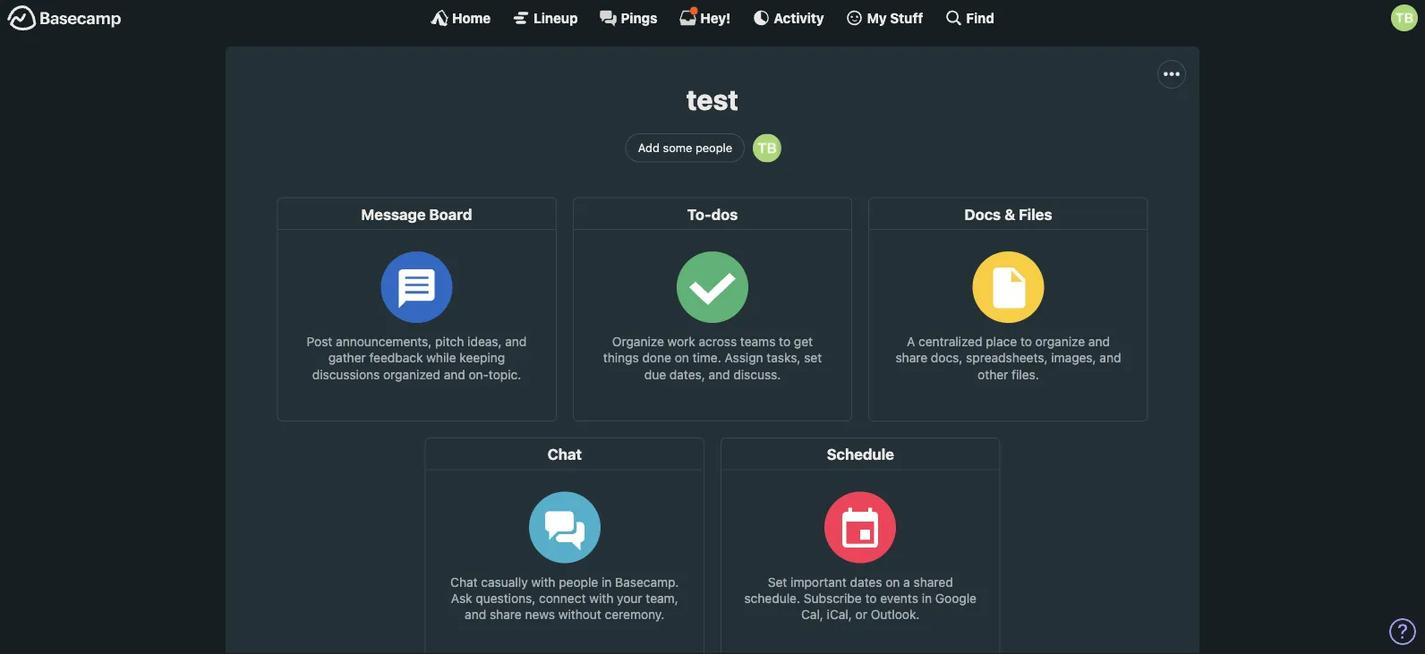 Task type: locate. For each thing, give the bounding box(es) containing it.
find
[[966, 10, 995, 26]]

my
[[867, 10, 887, 26]]

stuff
[[890, 10, 923, 26]]

1 horizontal spatial tim burton image
[[1391, 4, 1418, 31]]

home link
[[431, 9, 491, 27]]

add some people
[[638, 141, 733, 155]]

main element
[[0, 0, 1425, 35]]

lineup link
[[512, 9, 578, 27]]

switch accounts image
[[7, 4, 122, 32]]

0 vertical spatial tim burton image
[[1391, 4, 1418, 31]]

1 vertical spatial tim burton image
[[753, 134, 782, 162]]

home
[[452, 10, 491, 26]]

tim burton image
[[1391, 4, 1418, 31], [753, 134, 782, 162]]

activity
[[774, 10, 824, 26]]

pings button
[[600, 9, 658, 27]]

hey!
[[701, 10, 731, 26]]

test
[[687, 82, 739, 116]]



Task type: vqa. For each thing, say whether or not it's contained in the screenshot.
ADD SOME PEOPLE link
yes



Task type: describe. For each thing, give the bounding box(es) containing it.
people
[[696, 141, 733, 155]]

find button
[[945, 9, 995, 27]]

pings
[[621, 10, 658, 26]]

hey! button
[[679, 6, 731, 27]]

add
[[638, 141, 660, 155]]

0 horizontal spatial tim burton image
[[753, 134, 782, 162]]

add some people link
[[626, 134, 745, 163]]

activity link
[[752, 9, 824, 27]]

my stuff
[[867, 10, 923, 26]]

lineup
[[534, 10, 578, 26]]

my stuff button
[[846, 9, 923, 27]]

some
[[663, 141, 692, 155]]



